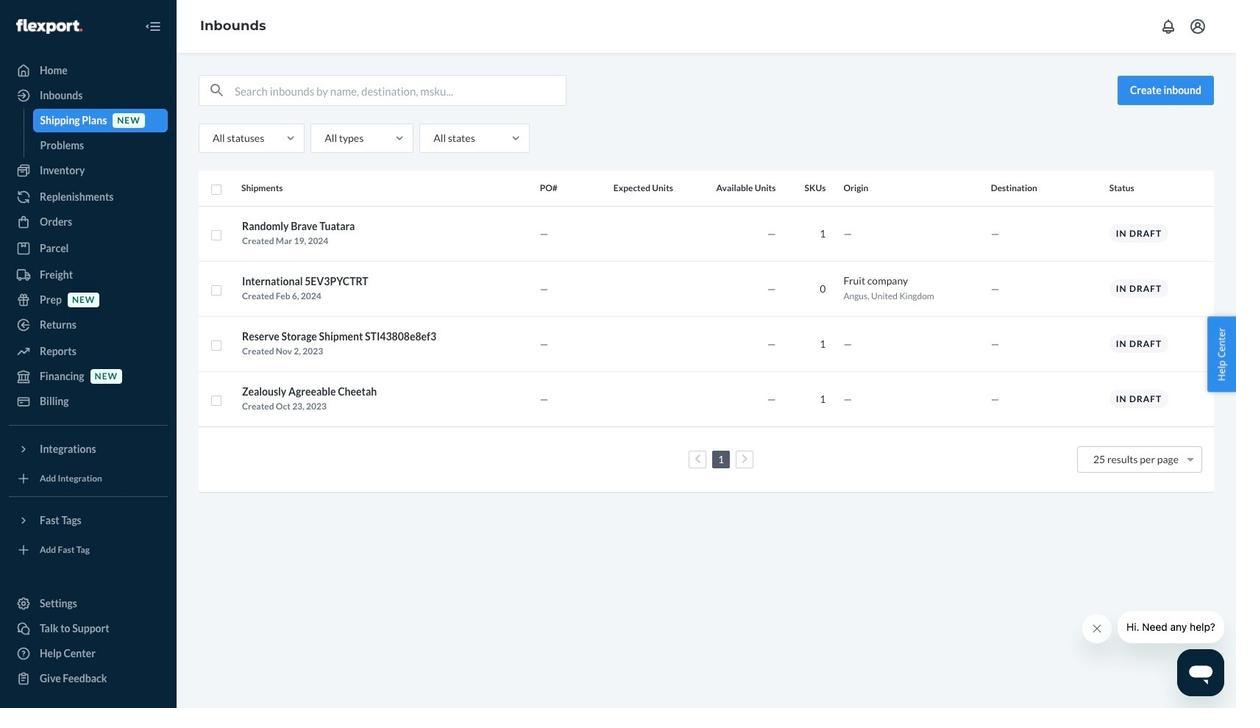 Task type: locate. For each thing, give the bounding box(es) containing it.
close navigation image
[[144, 18, 162, 35]]

option
[[1094, 453, 1179, 466]]

2 square image from the top
[[211, 230, 222, 242]]

open notifications image
[[1160, 18, 1178, 35]]

square image
[[211, 184, 222, 196], [211, 230, 222, 242], [211, 340, 222, 352], [211, 396, 222, 407]]

4 square image from the top
[[211, 396, 222, 407]]

chevron left image
[[695, 454, 701, 465]]



Task type: describe. For each thing, give the bounding box(es) containing it.
chevron right image
[[742, 454, 748, 465]]

open account menu image
[[1190, 18, 1207, 35]]

square image
[[211, 285, 222, 297]]

1 square image from the top
[[211, 184, 222, 196]]

flexport logo image
[[16, 19, 82, 34]]

3 square image from the top
[[211, 340, 222, 352]]

Search inbounds by name, destination, msku... text field
[[235, 76, 566, 105]]



Task type: vqa. For each thing, say whether or not it's contained in the screenshot.
Search inbounds by name, destination, msku... Text Field
yes



